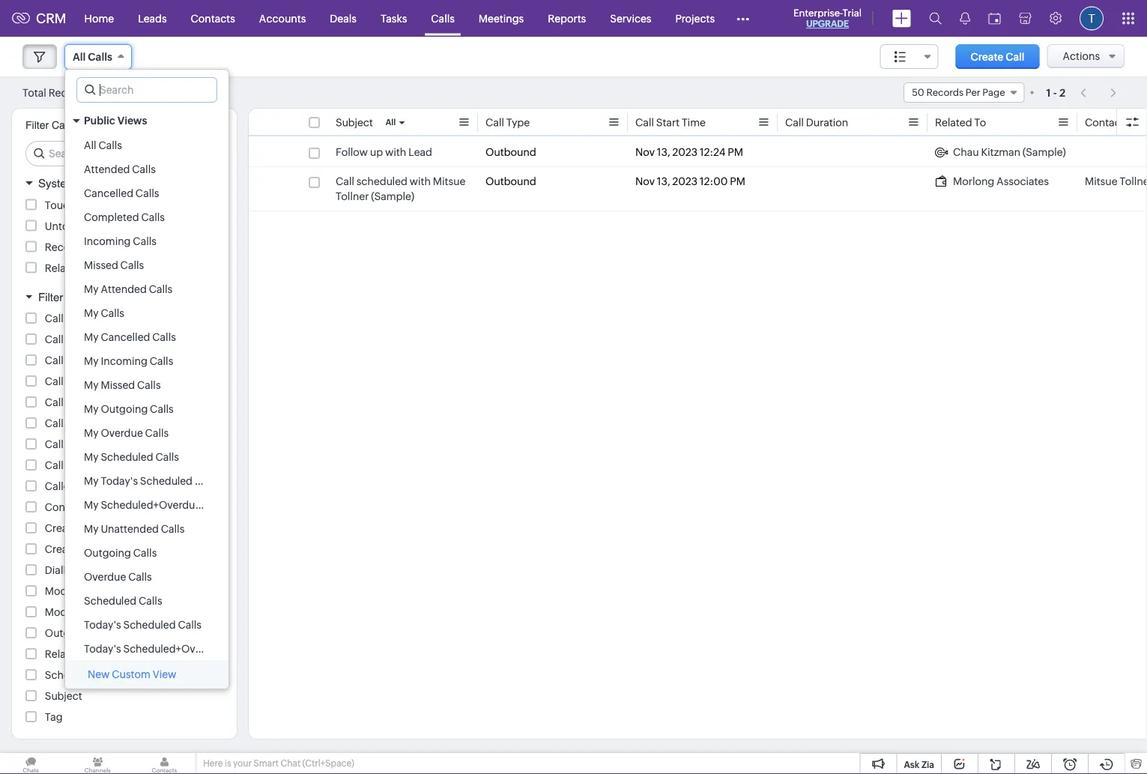 Task type: locate. For each thing, give the bounding box(es) containing it.
1 vertical spatial missed
[[101, 379, 135, 391]]

5 my from the top
[[84, 379, 99, 391]]

outgoing up number
[[84, 547, 131, 559]]

all inside field
[[73, 51, 86, 63]]

all calls down public
[[84, 139, 122, 151]]

filter down the total
[[25, 119, 49, 131]]

0 vertical spatial missed
[[84, 259, 118, 271]]

mitsue
[[433, 175, 466, 187], [1085, 175, 1118, 187]]

subject up the tag
[[45, 690, 82, 702]]

by up call agenda at the left of the page
[[66, 290, 79, 304]]

12:24
[[700, 146, 726, 158]]

1 vertical spatial duration
[[66, 334, 108, 346]]

0 horizontal spatial crm
[[36, 11, 66, 26]]

call duration
[[785, 117, 849, 129], [45, 334, 108, 346]]

related down record
[[45, 262, 82, 274]]

1 vertical spatial pm
[[730, 175, 746, 187]]

overdue inside option
[[84, 571, 126, 583]]

row group
[[249, 138, 1147, 211]]

name
[[86, 501, 115, 513]]

0 vertical spatial (sample)
[[1023, 146, 1066, 158]]

follow up with lead link
[[336, 145, 432, 160]]

contact for contact nam
[[1085, 117, 1125, 129]]

created for created time
[[45, 543, 84, 555]]

modified
[[45, 585, 89, 597], [45, 606, 89, 618]]

system
[[38, 177, 76, 190]]

0 vertical spatial contact
[[1085, 117, 1125, 129]]

by down number
[[91, 585, 103, 597]]

crm
[[36, 11, 66, 26], [111, 669, 134, 681]]

1 outbound from the top
[[486, 146, 536, 158]]

overdue down the my outgoing calls
[[101, 427, 143, 439]]

result
[[66, 417, 96, 429]]

pm for nov 13, 2023 12:00 pm
[[730, 175, 746, 187]]

9 my from the top
[[84, 475, 99, 487]]

1 horizontal spatial call duration
[[785, 117, 849, 129]]

contacts
[[191, 12, 235, 24]]

2 2023 from the top
[[673, 175, 698, 187]]

1 vertical spatial call type
[[45, 459, 89, 471]]

2 up public
[[91, 87, 96, 99]]

related down 50 records per page
[[935, 117, 973, 129]]

1 vertical spatial all calls
[[84, 139, 122, 151]]

with right up
[[385, 146, 406, 158]]

related
[[935, 117, 973, 129], [45, 262, 82, 274], [45, 648, 82, 660]]

records
[[48, 87, 89, 99], [927, 87, 964, 98], [90, 199, 130, 211], [102, 220, 142, 232], [84, 262, 124, 274]]

scheduled+overdue up view
[[123, 643, 224, 655]]

purpose
[[66, 396, 106, 408]]

incoming calls
[[84, 235, 157, 247]]

my for my scheduled calls
[[84, 451, 99, 463]]

my down fields
[[84, 307, 99, 319]]

meetings link
[[467, 0, 536, 36]]

1 vertical spatial all
[[386, 118, 396, 127]]

to up scheduled in crm
[[84, 648, 96, 660]]

1 vertical spatial nov
[[636, 175, 655, 187]]

2 vertical spatial today's
[[84, 643, 121, 655]]

scheduled+overdue
[[101, 499, 201, 511], [123, 643, 224, 655]]

actions
[[1063, 50, 1100, 62]]

today's down the my scheduled calls
[[101, 475, 138, 487]]

my for my missed calls
[[84, 379, 99, 391]]

my inside 'option'
[[84, 355, 99, 367]]

my down id
[[84, 499, 99, 511]]

1 mitsue from the left
[[433, 175, 466, 187]]

0 vertical spatial start
[[656, 117, 680, 129]]

time
[[682, 117, 706, 129], [91, 438, 115, 450], [86, 543, 110, 555], [91, 606, 115, 618]]

call start time up nov 13, 2023 12:24 pm
[[636, 117, 706, 129]]

scheduled+overdue inside option
[[123, 643, 224, 655]]

records right the total
[[48, 87, 89, 99]]

0 vertical spatial 2023
[[673, 146, 698, 158]]

my down the agenda
[[84, 331, 99, 343]]

0 horizontal spatial related to
[[45, 648, 96, 660]]

created for created by
[[45, 522, 84, 534]]

my up id
[[84, 451, 99, 463]]

0 vertical spatial subject
[[336, 117, 373, 129]]

1 horizontal spatial (sample)
[[1023, 146, 1066, 158]]

nov down nov 13, 2023 12:24 pm
[[636, 175, 655, 187]]

0 horizontal spatial call duration
[[45, 334, 108, 346]]

filter up call agenda at the left of the page
[[38, 290, 63, 304]]

my down related records action
[[84, 283, 99, 295]]

subject
[[336, 117, 373, 129], [45, 690, 82, 702]]

7 my from the top
[[84, 427, 99, 439]]

modified down dialled
[[45, 585, 89, 597]]

call scheduled with mitsue tollner (sample)
[[336, 175, 466, 202]]

modified for modified by
[[45, 585, 89, 597]]

attended down "missed calls"
[[101, 283, 147, 295]]

None field
[[880, 44, 939, 69]]

all up follow up with lead
[[386, 118, 396, 127]]

my down name
[[84, 523, 99, 535]]

with for scheduled
[[410, 175, 431, 187]]

10 my from the top
[[84, 499, 99, 511]]

1 vertical spatial type
[[66, 459, 89, 471]]

your
[[233, 758, 252, 769]]

in
[[100, 669, 109, 681]]

1 horizontal spatial contact
[[1085, 117, 1125, 129]]

filter for filter by fields
[[38, 290, 63, 304]]

my for my cancelled calls
[[84, 331, 99, 343]]

call scheduled with mitsue tollner (sample) link
[[336, 174, 471, 204]]

0 vertical spatial by
[[66, 290, 79, 304]]

by for created
[[86, 522, 98, 534]]

0 vertical spatial to
[[975, 117, 987, 129]]

1 horizontal spatial 2
[[1060, 87, 1066, 99]]

3 my from the top
[[84, 331, 99, 343]]

1 13, from the top
[[657, 146, 670, 158]]

modified time
[[45, 606, 115, 618]]

2 vertical spatial all
[[84, 139, 96, 151]]

1 vertical spatial start
[[66, 438, 89, 450]]

to
[[975, 117, 987, 129], [84, 648, 96, 660]]

new
[[88, 669, 110, 681]]

all calls inside option
[[84, 139, 122, 151]]

modified down the modified by
[[45, 606, 89, 618]]

missed down the (in on the top of page
[[101, 379, 135, 391]]

0 horizontal spatial start
[[66, 438, 89, 450]]

1 horizontal spatial action
[[126, 262, 159, 274]]

13, up nov 13, 2023 12:00 pm
[[657, 146, 670, 158]]

1 vertical spatial related
[[45, 262, 82, 274]]

pm right 12:24
[[728, 146, 743, 158]]

1 vertical spatial subject
[[45, 690, 82, 702]]

1 horizontal spatial call start time
[[636, 117, 706, 129]]

time up number
[[86, 543, 110, 555]]

trial
[[843, 7, 862, 18]]

records up completed
[[90, 199, 130, 211]]

my up result
[[84, 403, 99, 415]]

1 vertical spatial today's
[[84, 619, 121, 631]]

all inside option
[[84, 139, 96, 151]]

1 horizontal spatial start
[[656, 117, 680, 129]]

scheduled
[[357, 175, 408, 187]]

scheduled+overdue down my today's scheduled calls
[[101, 499, 201, 511]]

1 vertical spatial outgoing
[[84, 547, 131, 559]]

by for modified
[[91, 585, 103, 597]]

dialled
[[45, 564, 78, 576]]

nov up nov 13, 2023 12:00 pm
[[636, 146, 655, 158]]

incoming calls option
[[65, 229, 229, 253]]

0 vertical spatial all
[[73, 51, 86, 63]]

2 13, from the top
[[657, 175, 670, 187]]

2 my from the top
[[84, 307, 99, 319]]

today's down 'modified time'
[[84, 619, 121, 631]]

missed down record action
[[84, 259, 118, 271]]

my down purpose
[[84, 427, 99, 439]]

records right 50
[[927, 87, 964, 98]]

50
[[912, 87, 925, 98]]

(sample) inside call scheduled with mitsue tollner (sample)
[[371, 190, 414, 202]]

all up total records 2
[[73, 51, 86, 63]]

2 inside total records 2
[[91, 87, 96, 99]]

1 my from the top
[[84, 283, 99, 295]]

0 vertical spatial related
[[935, 117, 973, 129]]

records for 50
[[927, 87, 964, 98]]

0 horizontal spatial call type
[[45, 459, 89, 471]]

0 horizontal spatial type
[[66, 459, 89, 471]]

0 vertical spatial outbound
[[486, 146, 536, 158]]

created up dialled
[[45, 543, 84, 555]]

1 vertical spatial 2023
[[673, 175, 698, 187]]

modified by
[[45, 585, 103, 597]]

1 vertical spatial by
[[86, 522, 98, 534]]

2 vertical spatial by
[[91, 585, 103, 597]]

call duration (in seconds)
[[45, 355, 169, 367]]

0 vertical spatial all calls
[[73, 51, 112, 63]]

my unattended calls option
[[65, 517, 229, 541]]

1 vertical spatial outbound
[[486, 175, 536, 187]]

my attended calls
[[84, 283, 173, 295]]

outgoing down my missed calls
[[101, 403, 148, 415]]

my up owner
[[84, 355, 99, 367]]

action up the my attended calls option
[[126, 262, 159, 274]]

start down result
[[66, 438, 89, 450]]

mitsue left tollne
[[1085, 175, 1118, 187]]

1 vertical spatial (sample)
[[371, 190, 414, 202]]

1 vertical spatial crm
[[111, 669, 134, 681]]

scheduled+overdue for my
[[101, 499, 201, 511]]

1 nov from the top
[[636, 146, 655, 158]]

0 vertical spatial cancelled
[[84, 187, 133, 199]]

scheduled
[[101, 451, 153, 463], [140, 475, 193, 487], [84, 595, 137, 607], [123, 619, 176, 631], [45, 669, 97, 681]]

outgoing inside outgoing calls option
[[84, 547, 131, 559]]

missed
[[84, 259, 118, 271], [101, 379, 135, 391]]

2023 left 12:24
[[673, 146, 698, 158]]

2 modified from the top
[[45, 606, 89, 618]]

2 mitsue from the left
[[1085, 175, 1118, 187]]

0 horizontal spatial to
[[84, 648, 96, 660]]

my incoming calls
[[84, 355, 173, 367]]

pm
[[728, 146, 743, 158], [730, 175, 746, 187]]

related to up scheduled in crm
[[45, 648, 96, 660]]

records for total
[[48, 87, 89, 99]]

1 vertical spatial filter
[[38, 290, 63, 304]]

0 vertical spatial call start time
[[636, 117, 706, 129]]

scheduled calls option
[[65, 589, 229, 613]]

by
[[78, 119, 89, 131]]

1 2023 from the top
[[673, 146, 698, 158]]

2023 left the 12:00
[[673, 175, 698, 187]]

2 vertical spatial related
[[45, 648, 82, 660]]

1 horizontal spatial call type
[[486, 117, 530, 129]]

call start time
[[636, 117, 706, 129], [45, 438, 115, 450]]

dialled number
[[45, 564, 121, 576]]

profile image
[[1080, 6, 1104, 30]]

signals element
[[951, 0, 980, 37]]

1 vertical spatial incoming
[[101, 355, 148, 367]]

0 vertical spatial pm
[[728, 146, 743, 158]]

0 horizontal spatial action
[[82, 241, 114, 253]]

4 my from the top
[[84, 355, 99, 367]]

records for untouched
[[102, 220, 142, 232]]

outgoing down 'modified time'
[[45, 627, 92, 639]]

today's for scheduled+overdue
[[84, 643, 121, 655]]

with inside follow up with lead link
[[385, 146, 406, 158]]

all calls inside field
[[73, 51, 112, 63]]

1 vertical spatial cancelled
[[101, 331, 150, 343]]

1 vertical spatial created
[[45, 543, 84, 555]]

by inside dropdown button
[[66, 290, 79, 304]]

attended up 'defined'
[[84, 163, 130, 175]]

0 vertical spatial scheduled+overdue
[[101, 499, 201, 511]]

ask zia
[[904, 760, 935, 770]]

(sample) down scheduled
[[371, 190, 414, 202]]

2 outbound from the top
[[486, 175, 536, 187]]

2 right -
[[1060, 87, 1066, 99]]

1 modified from the top
[[45, 585, 89, 597]]

0 vertical spatial 13,
[[657, 146, 670, 158]]

calls inside field
[[88, 51, 112, 63]]

scheduled down overdue calls
[[84, 595, 137, 607]]

call purpose
[[45, 396, 106, 408]]

my up name
[[84, 475, 99, 487]]

0 horizontal spatial call start time
[[45, 438, 115, 450]]

to down per
[[975, 117, 987, 129]]

2 for total records 2
[[91, 87, 96, 99]]

11 my from the top
[[84, 523, 99, 535]]

1 vertical spatial related to
[[45, 648, 96, 660]]

0 vertical spatial call type
[[486, 117, 530, 129]]

scheduled down scheduled calls option
[[123, 619, 176, 631]]

all down by at top left
[[84, 139, 96, 151]]

0 vertical spatial created
[[45, 522, 84, 534]]

projects link
[[664, 0, 727, 36]]

here is your smart chat (ctrl+space)
[[203, 758, 354, 769]]

contact down caller id
[[45, 501, 84, 513]]

related to down 50 records per page
[[935, 117, 987, 129]]

enterprise-
[[794, 7, 843, 18]]

0 vertical spatial filter
[[25, 119, 49, 131]]

my inside option
[[84, 331, 99, 343]]

1 vertical spatial 13,
[[657, 175, 670, 187]]

time down result
[[91, 438, 115, 450]]

contact left nam at top right
[[1085, 117, 1125, 129]]

0 horizontal spatial with
[[385, 146, 406, 158]]

morlong associates
[[953, 175, 1049, 187]]

seconds)
[[124, 355, 169, 367]]

1 vertical spatial modified
[[45, 606, 89, 618]]

projects
[[676, 12, 715, 24]]

nov
[[636, 146, 655, 158], [636, 175, 655, 187]]

attended calls
[[84, 163, 156, 175]]

1 vertical spatial with
[[410, 175, 431, 187]]

records up the incoming calls at top left
[[102, 220, 142, 232]]

0 horizontal spatial (sample)
[[371, 190, 414, 202]]

crm right in
[[111, 669, 134, 681]]

nov for nov 13, 2023 12:24 pm
[[636, 146, 655, 158]]

outgoing for calls
[[84, 547, 131, 559]]

(sample)
[[1023, 146, 1066, 158], [371, 190, 414, 202]]

my outgoing calls
[[84, 403, 174, 415]]

0 vertical spatial crm
[[36, 11, 66, 26]]

13,
[[657, 146, 670, 158], [657, 175, 670, 187]]

1 vertical spatial attended
[[101, 283, 147, 295]]

attended calls option
[[65, 157, 229, 181]]

by
[[66, 290, 79, 304], [86, 522, 98, 534], [91, 585, 103, 597]]

create call
[[971, 51, 1025, 63]]

my for my today's scheduled calls
[[84, 475, 99, 487]]

0 horizontal spatial mitsue
[[433, 175, 466, 187]]

records inside 'field'
[[927, 87, 964, 98]]

scheduled left in
[[45, 669, 97, 681]]

(sample) inside chau kitzman (sample) link
[[1023, 146, 1066, 158]]

1 horizontal spatial with
[[410, 175, 431, 187]]

my today's scheduled calls
[[84, 475, 218, 487]]

type
[[506, 117, 530, 129], [66, 459, 89, 471]]

overdue down "outgoing calls"
[[84, 571, 126, 583]]

mitsue right scheduled
[[433, 175, 466, 187]]

0 vertical spatial attended
[[84, 163, 130, 175]]

with down lead
[[410, 175, 431, 187]]

1 created from the top
[[45, 522, 84, 534]]

8 my from the top
[[84, 451, 99, 463]]

my up purpose
[[84, 379, 99, 391]]

1 horizontal spatial mitsue
[[1085, 175, 1118, 187]]

Other Modules field
[[727, 6, 759, 30]]

1
[[1047, 87, 1051, 99]]

id
[[75, 480, 86, 492]]

1 vertical spatial overdue
[[84, 571, 126, 583]]

6 my from the top
[[84, 403, 99, 415]]

0 horizontal spatial 2
[[91, 87, 96, 99]]

my inside option
[[84, 283, 99, 295]]

my scheduled calls
[[84, 451, 179, 463]]

navigation
[[1073, 82, 1125, 103]]

size image
[[895, 50, 907, 64]]

today's down outgoing call status
[[84, 643, 121, 655]]

all calls down home on the left top of page
[[73, 51, 112, 63]]

outgoing calls option
[[65, 541, 229, 565]]

0 vertical spatial nov
[[636, 146, 655, 158]]

by down name
[[86, 522, 98, 534]]

subject up follow
[[336, 117, 373, 129]]

pm right the 12:00
[[730, 175, 746, 187]]

my calls
[[84, 307, 124, 319]]

call result
[[45, 417, 96, 429]]

outbound
[[486, 146, 536, 158], [486, 175, 536, 187]]

0 vertical spatial call duration
[[785, 117, 849, 129]]

0 vertical spatial incoming
[[84, 235, 131, 247]]

cancelled inside the my cancelled calls option
[[101, 331, 150, 343]]

chats image
[[0, 753, 62, 774]]

view
[[153, 669, 176, 681]]

overdue
[[101, 427, 143, 439], [84, 571, 126, 583]]

2 created from the top
[[45, 543, 84, 555]]

crm left home link
[[36, 11, 66, 26]]

my cancelled calls option
[[65, 325, 229, 349]]

call agenda
[[45, 313, 104, 325]]

call start time down result
[[45, 438, 115, 450]]

0 horizontal spatial subject
[[45, 690, 82, 702]]

0 vertical spatial outgoing
[[101, 403, 148, 415]]

action up related records action
[[82, 241, 114, 253]]

filter calls by
[[25, 119, 89, 131]]

channels image
[[67, 753, 128, 774]]

attended inside option
[[84, 163, 130, 175]]

0 vertical spatial type
[[506, 117, 530, 129]]

here
[[203, 758, 223, 769]]

created up created time
[[45, 522, 84, 534]]

upgrade
[[806, 19, 849, 29]]

filter inside dropdown button
[[38, 290, 63, 304]]

1 vertical spatial contact
[[45, 501, 84, 513]]

(sample) up associates
[[1023, 146, 1066, 158]]

1 vertical spatial scheduled+overdue
[[123, 643, 224, 655]]

with inside call scheduled with mitsue tollner (sample)
[[410, 175, 431, 187]]

tag
[[45, 711, 63, 723]]

1 horizontal spatial related to
[[935, 117, 987, 129]]

attended
[[84, 163, 130, 175], [101, 283, 147, 295]]

0 vertical spatial related to
[[935, 117, 987, 129]]

start up nov 13, 2023 12:24 pm
[[656, 117, 680, 129]]

records up fields
[[84, 262, 124, 274]]

2 vertical spatial outgoing
[[45, 627, 92, 639]]

0 vertical spatial with
[[385, 146, 406, 158]]

related up scheduled in crm
[[45, 648, 82, 660]]

13, down nov 13, 2023 12:24 pm
[[657, 175, 670, 187]]

meetings
[[479, 12, 524, 24]]

2 nov from the top
[[636, 175, 655, 187]]

created time
[[45, 543, 110, 555]]

call type
[[486, 117, 530, 129], [45, 459, 89, 471]]



Task type: describe. For each thing, give the bounding box(es) containing it.
attended inside option
[[101, 283, 147, 295]]

1 vertical spatial action
[[126, 262, 159, 274]]

by for filter
[[66, 290, 79, 304]]

enterprise-trial upgrade
[[794, 7, 862, 29]]

outbound for follow up with lead
[[486, 146, 536, 158]]

mitsue inside call scheduled with mitsue tollner (sample)
[[433, 175, 466, 187]]

reports link
[[536, 0, 598, 36]]

my missed calls
[[84, 379, 161, 391]]

filter for filter calls by
[[25, 119, 49, 131]]

scheduled+overdue for today's
[[123, 643, 224, 655]]

with for up
[[385, 146, 406, 158]]

is
[[225, 758, 231, 769]]

records for related
[[84, 262, 124, 274]]

1 vertical spatial call start time
[[45, 438, 115, 450]]

page
[[983, 87, 1006, 98]]

custom
[[112, 669, 151, 681]]

modified for modified time
[[45, 606, 89, 618]]

Search text field
[[26, 142, 225, 166]]

my for my calls
[[84, 307, 99, 319]]

services
[[610, 12, 652, 24]]

1 vertical spatial call duration
[[45, 334, 108, 346]]

my attended calls option
[[65, 277, 229, 301]]

public views
[[84, 115, 147, 127]]

completed calls option
[[65, 205, 229, 229]]

cancelled inside cancelled calls option
[[84, 187, 133, 199]]

views
[[118, 115, 147, 127]]

my for my outgoing calls
[[84, 403, 99, 415]]

missed calls
[[84, 259, 144, 271]]

0 vertical spatial action
[[82, 241, 114, 253]]

time up outgoing call status
[[91, 606, 115, 618]]

today's for scheduled
[[84, 619, 121, 631]]

scheduled down "my overdue calls"
[[101, 451, 153, 463]]

today's scheduled+overdue calls option
[[65, 637, 249, 661]]

2023 for 12:00
[[673, 175, 698, 187]]

my for my unattended calls
[[84, 523, 99, 535]]

my for my overdue calls
[[84, 427, 99, 439]]

mitsue tollne
[[1085, 175, 1147, 187]]

my incoming calls option
[[65, 349, 229, 373]]

cancelled calls
[[84, 187, 159, 199]]

1 horizontal spatial to
[[975, 117, 987, 129]]

create menu image
[[893, 9, 911, 27]]

untouched records
[[45, 220, 142, 232]]

-
[[1054, 87, 1057, 99]]

today's scheduled calls
[[84, 619, 202, 631]]

new custom view link
[[65, 662, 229, 689]]

completed
[[84, 211, 139, 223]]

create
[[971, 51, 1004, 63]]

create menu element
[[884, 0, 920, 36]]

accounts
[[259, 12, 306, 24]]

my missed calls option
[[65, 373, 229, 397]]

lead
[[409, 146, 432, 158]]

accounts link
[[247, 0, 318, 36]]

morlong
[[953, 175, 995, 187]]

unattended
[[101, 523, 159, 535]]

outbound for call scheduled with mitsue tollner (sample)
[[486, 175, 536, 187]]

per
[[966, 87, 981, 98]]

1 horizontal spatial crm
[[111, 669, 134, 681]]

profile element
[[1071, 0, 1113, 36]]

crm link
[[12, 11, 66, 26]]

nov 13, 2023 12:24 pm
[[636, 146, 743, 158]]

agenda
[[66, 313, 104, 325]]

scheduled up my scheduled+overdue calls for today
[[140, 475, 193, 487]]

tasks link
[[369, 0, 419, 36]]

time up nov 13, 2023 12:24 pm
[[682, 117, 706, 129]]

call inside call scheduled with mitsue tollner (sample)
[[336, 175, 354, 187]]

reports
[[548, 12, 586, 24]]

status
[[115, 627, 146, 639]]

Search text field
[[77, 78, 217, 102]]

outgoing inside my outgoing calls option
[[101, 403, 148, 415]]

outgoing for call
[[45, 627, 92, 639]]

1 horizontal spatial subject
[[336, 117, 373, 129]]

mitsue tollne link
[[1085, 174, 1147, 189]]

nov for nov 13, 2023 12:00 pm
[[636, 175, 655, 187]]

my outgoing calls option
[[65, 397, 229, 421]]

outgoing calls
[[84, 547, 157, 559]]

0 vertical spatial overdue
[[101, 427, 143, 439]]

records for touched
[[90, 199, 130, 211]]

follow
[[336, 146, 368, 158]]

record
[[45, 241, 80, 253]]

50 Records Per Page field
[[904, 82, 1025, 103]]

my for my scheduled+overdue calls for today
[[84, 499, 99, 511]]

for
[[229, 499, 243, 511]]

record action
[[45, 241, 114, 253]]

filter by fields
[[38, 290, 113, 304]]

search image
[[929, 12, 942, 25]]

overdue calls option
[[65, 565, 229, 589]]

new custom view
[[88, 669, 176, 681]]

overdue calls
[[84, 571, 152, 583]]

smart
[[254, 758, 279, 769]]

untouched
[[45, 220, 100, 232]]

my overdue calls
[[84, 427, 169, 439]]

deals link
[[318, 0, 369, 36]]

pm for nov 13, 2023 12:24 pm
[[728, 146, 743, 158]]

search element
[[920, 0, 951, 37]]

missed inside option
[[101, 379, 135, 391]]

call inside "button"
[[1006, 51, 1025, 63]]

call owner
[[45, 375, 99, 387]]

my calls option
[[65, 301, 229, 325]]

my for my incoming calls
[[84, 355, 99, 367]]

ask
[[904, 760, 920, 770]]

nov 13, 2023 12:00 pm
[[636, 175, 746, 187]]

completed calls
[[84, 211, 165, 223]]

mitsue inside mitsue tollne link
[[1085, 175, 1118, 187]]

my cancelled calls
[[84, 331, 176, 343]]

13, for nov 13, 2023 12:00 pm
[[657, 175, 670, 187]]

my unattended calls
[[84, 523, 185, 535]]

contact for contact name
[[45, 501, 84, 513]]

All Calls field
[[64, 44, 132, 70]]

(in
[[110, 355, 122, 367]]

1 vertical spatial to
[[84, 648, 96, 660]]

0 vertical spatial today's
[[101, 475, 138, 487]]

my today's scheduled calls option
[[65, 469, 229, 493]]

all calls option
[[65, 133, 229, 157]]

(ctrl+space)
[[302, 758, 354, 769]]

my scheduled calls option
[[65, 445, 229, 469]]

0 vertical spatial duration
[[806, 117, 849, 129]]

today
[[245, 499, 274, 511]]

row group containing follow up with lead
[[249, 138, 1147, 211]]

touched records
[[45, 199, 130, 211]]

nam
[[1127, 117, 1147, 129]]

contact nam
[[1085, 117, 1147, 129]]

2 vertical spatial duration
[[66, 355, 108, 367]]

total
[[22, 87, 46, 99]]

calls inside option
[[152, 331, 176, 343]]

create call button
[[956, 44, 1040, 69]]

1 horizontal spatial type
[[506, 117, 530, 129]]

created by
[[45, 522, 98, 534]]

number
[[81, 564, 121, 576]]

scheduled in crm
[[45, 669, 134, 681]]

calendar image
[[989, 12, 1001, 24]]

caller id
[[45, 480, 86, 492]]

signals image
[[960, 12, 971, 25]]

tollne
[[1120, 175, 1147, 187]]

contacts link
[[179, 0, 247, 36]]

home
[[84, 12, 114, 24]]

13, for nov 13, 2023 12:24 pm
[[657, 146, 670, 158]]

2023 for 12:24
[[673, 146, 698, 158]]

public views button
[[65, 108, 229, 133]]

caller
[[45, 480, 73, 492]]

1 - 2
[[1047, 87, 1066, 99]]

chau kitzman (sample) link
[[935, 145, 1066, 160]]

cancelled calls option
[[65, 181, 229, 205]]

system defined filters
[[38, 177, 151, 190]]

contacts image
[[134, 753, 195, 774]]

tollner
[[336, 190, 369, 202]]

2 for 1 - 2
[[1060, 87, 1066, 99]]

scheduled inside option
[[84, 595, 137, 607]]

leads link
[[126, 0, 179, 36]]

public views region
[[65, 133, 274, 685]]

services link
[[598, 0, 664, 36]]

deals
[[330, 12, 357, 24]]

my for my attended calls
[[84, 283, 99, 295]]

public
[[84, 115, 115, 127]]

my scheduled+overdue calls for today
[[84, 499, 274, 511]]



Task type: vqa. For each thing, say whether or not it's contained in the screenshot.
Fy
no



